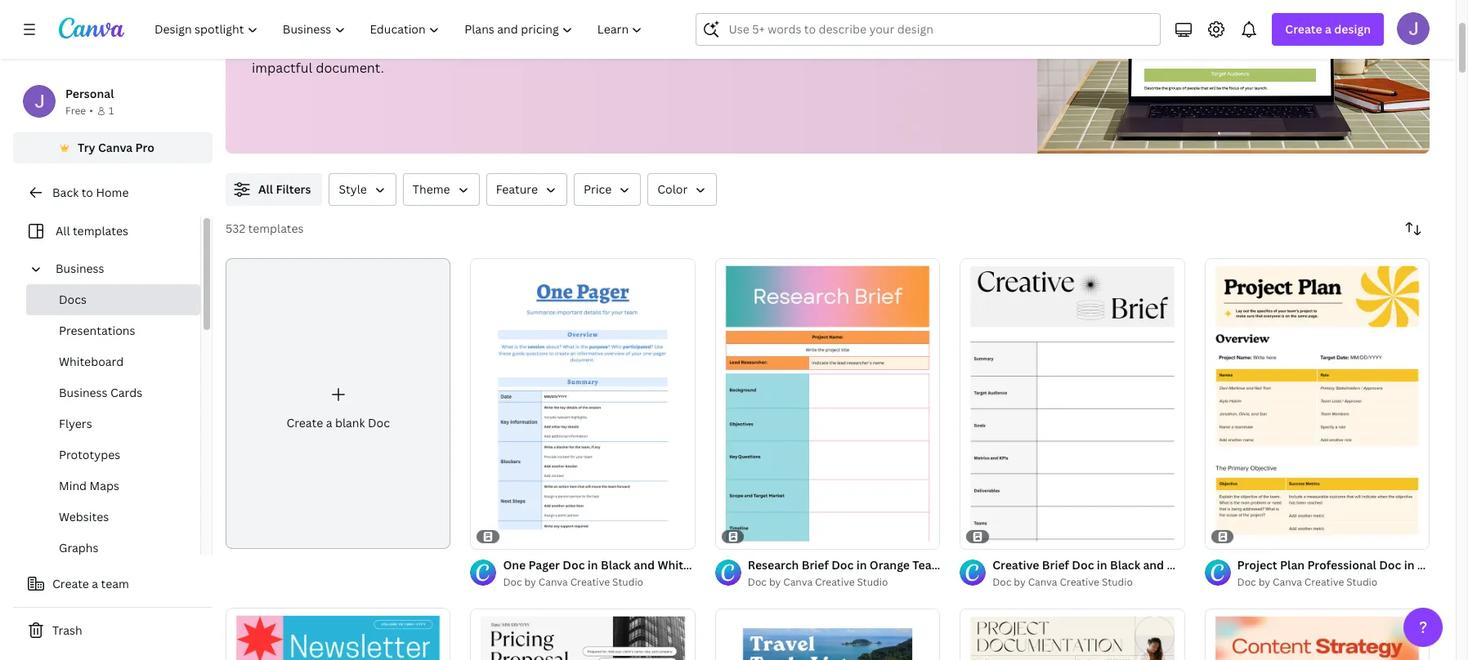 Task type: locate. For each thing, give the bounding box(es) containing it.
1 by from the left
[[770, 576, 781, 590]]

a left design
[[1326, 21, 1332, 37]]

in left black
[[1097, 558, 1108, 573]]

0 vertical spatial create
[[1286, 21, 1323, 37]]

doc by canva creative studio up pricing proposal professional doc in white black grey sleek monochrome style image
[[503, 576, 644, 590]]

2 doc by canva creative studio from the left
[[1238, 576, 1378, 590]]

brief inside creative brief doc in black and white grey editorial style doc by canva creative studio
[[1043, 558, 1070, 573]]

in inside the research brief doc in orange teal pink soft pastels style doc by canva creative studio
[[857, 558, 867, 573]]

personal
[[65, 86, 114, 101]]

business
[[56, 261, 104, 276], [59, 385, 108, 401]]

doc by canva creative studio link for the project documentation professional doc in ivory dark brown warm classic style image
[[993, 575, 1186, 591]]

trash link
[[13, 615, 213, 648]]

mind maps link
[[26, 471, 200, 502]]

diagrams—everything
[[458, 38, 593, 56]]

brief right research
[[802, 558, 829, 573]]

style
[[339, 182, 367, 197], [1034, 558, 1062, 573], [1282, 558, 1311, 573]]

by inside creative brief doc in black and white grey editorial style doc by canva creative studio
[[1014, 576, 1026, 590]]

doc by canva creative studio link for travel to-do list doc in teal pastel green pastel purple vibrant professional style image
[[748, 575, 941, 591]]

design
[[574, 16, 616, 34]]

creative right soft
[[993, 558, 1040, 573]]

business up docs
[[56, 261, 104, 276]]

studio up pricing proposal professional doc in white black grey sleek monochrome style image
[[613, 576, 644, 590]]

templates down all filters 'button'
[[248, 221, 304, 236]]

in inside creative brief doc in black and white grey editorial style doc by canva creative studio
[[1097, 558, 1108, 573]]

creative up pricing proposal professional doc in white black grey sleek monochrome style image
[[571, 576, 610, 590]]

0 vertical spatial all
[[258, 182, 273, 197]]

all left the filters
[[258, 182, 273, 197]]

doc by canva creative studio
[[503, 576, 644, 590], [1238, 576, 1378, 590]]

1 vertical spatial to
[[81, 185, 93, 200]]

0 horizontal spatial a
[[92, 577, 98, 592]]

style inside creative brief doc in black and white grey editorial style doc by canva creative studio
[[1282, 558, 1311, 573]]

0 horizontal spatial doc by canva creative studio
[[503, 576, 644, 590]]

creative
[[993, 558, 1040, 573], [815, 576, 855, 590], [571, 576, 610, 590], [1060, 576, 1100, 590], [1305, 576, 1345, 590]]

creative brief doc in black and white grey editorial style image
[[960, 258, 1186, 550]]

1 studio from the left
[[857, 576, 889, 590]]

photos,
[[252, 38, 300, 56]]

style button
[[329, 173, 397, 206]]

create a design
[[1286, 21, 1372, 37]]

flyers
[[59, 416, 92, 432]]

canva up pricing proposal professional doc in white black grey sleek monochrome style image
[[539, 576, 568, 590]]

1 doc by canva creative studio from the left
[[503, 576, 644, 590]]

3 studio from the left
[[1102, 576, 1133, 590]]

create down graphs
[[52, 577, 89, 592]]

2 horizontal spatial templates
[[653, 16, 717, 34]]

1 horizontal spatial templates
[[248, 221, 304, 236]]

1 horizontal spatial all
[[258, 182, 273, 197]]

business up "flyers"
[[59, 385, 108, 401]]

templates down back to home
[[73, 223, 128, 239]]

brief right pastels
[[1043, 558, 1070, 573]]

1 with from the left
[[463, 16, 490, 34]]

with
[[463, 16, 490, 34], [720, 16, 747, 34]]

style inside the research brief doc in orange teal pink soft pastels style doc by canva creative studio
[[1034, 558, 1062, 573]]

Search search field
[[729, 14, 1151, 45]]

0 vertical spatial a
[[1326, 21, 1332, 37]]

by down pastels
[[1014, 576, 1026, 590]]

doc by canva creative studio link up the content strategy doc in pastel orange red light blue soft pastels style image
[[1238, 575, 1430, 591]]

color
[[658, 182, 688, 197]]

2 vertical spatial create
[[52, 577, 89, 592]]

studio inside creative brief doc in black and white grey editorial style doc by canva creative studio
[[1102, 576, 1133, 590]]

a left blank
[[326, 416, 332, 431]]

create left design
[[1286, 21, 1323, 37]]

0 horizontal spatial style
[[339, 182, 367, 197]]

canva inside "try canva pro" "button"
[[98, 140, 133, 155]]

doc by canva creative studio up the content strategy doc in pastel orange red light blue soft pastels style image
[[1238, 576, 1378, 590]]

by down research
[[770, 576, 781, 590]]

0 horizontal spatial to
[[81, 185, 93, 200]]

research brief doc in orange teal pink soft pastels style link
[[748, 557, 1062, 575]]

create inside dropdown button
[[1286, 21, 1323, 37]]

all templates
[[56, 223, 128, 239]]

2 horizontal spatial a
[[1326, 21, 1332, 37]]

to right the "back"
[[81, 185, 93, 200]]

Sort by button
[[1398, 213, 1430, 245]]

create left blank
[[287, 416, 323, 431]]

all for all filters
[[258, 182, 273, 197]]

0 horizontal spatial in
[[857, 558, 867, 573]]

presentations link
[[26, 316, 200, 347]]

docs
[[59, 292, 87, 308]]

all inside 'button'
[[258, 182, 273, 197]]

studio down black
[[1102, 576, 1133, 590]]

3 doc by canva creative studio link from the left
[[993, 575, 1186, 591]]

back to home
[[52, 185, 129, 200]]

style right the filters
[[339, 182, 367, 197]]

1 horizontal spatial to
[[657, 38, 671, 56]]

1 vertical spatial business
[[59, 385, 108, 401]]

jacob simon image
[[1398, 12, 1430, 45]]

make
[[252, 16, 285, 34]]

blank
[[335, 416, 365, 431]]

by up pricing proposal professional doc in white black grey sleek monochrome style image
[[525, 576, 536, 590]]

by
[[770, 576, 781, 590], [525, 576, 536, 590], [1014, 576, 1026, 590], [1259, 576, 1271, 590]]

beautiful
[[288, 16, 345, 34]]

whiteboard
[[59, 354, 124, 370]]

brief
[[802, 558, 829, 573], [1043, 558, 1070, 573]]

docs
[[620, 16, 650, 34]]

1 vertical spatial create
[[287, 416, 323, 431]]

creative inside the research brief doc in orange teal pink soft pastels style doc by canva creative studio
[[815, 576, 855, 590]]

business inside business link
[[56, 261, 104, 276]]

doc by canva creative studio link down orange
[[748, 575, 941, 591]]

brief inside the research brief doc in orange teal pink soft pastels style doc by canva creative studio
[[802, 558, 829, 573]]

project plan professional doc in yellow black friendly corporate style image
[[1205, 258, 1430, 550]]

4 by from the left
[[1259, 576, 1271, 590]]

None search field
[[696, 13, 1162, 46]]

1 horizontal spatial create
[[287, 416, 323, 431]]

studio up the content strategy doc in pastel orange red light blue soft pastels style image
[[1347, 576, 1378, 590]]

1 horizontal spatial with
[[720, 16, 747, 34]]

0 vertical spatial to
[[657, 38, 671, 56]]

mind maps
[[59, 478, 119, 494]]

style right editorial
[[1282, 558, 1311, 573]]

1 horizontal spatial doc by canva creative studio
[[1238, 576, 1378, 590]]

canva right try
[[98, 140, 133, 155]]

0 horizontal spatial brief
[[802, 558, 829, 573]]

presentations
[[59, 323, 135, 339]]

all down the "back"
[[56, 223, 70, 239]]

doc by canva creative studio link
[[748, 575, 941, 591], [503, 575, 696, 591], [993, 575, 1186, 591], [1238, 575, 1430, 591]]

orange
[[870, 558, 910, 573]]

prototypes link
[[26, 440, 200, 471]]

style inside button
[[339, 182, 367, 197]]

create inside button
[[52, 577, 89, 592]]

a left team
[[92, 577, 98, 592]]

to inside make beautiful visual documents with canva docs. design docs templates with photos, videos, graphics, charts, diagrams—everything you need to make an impactful document.
[[657, 38, 671, 56]]

team
[[101, 577, 129, 592]]

doc by canva creative studio link for pricing proposal professional doc in white black grey sleek monochrome style image
[[503, 575, 696, 591]]

1 vertical spatial a
[[326, 416, 332, 431]]

pro
[[135, 140, 155, 155]]

canva up diagrams—everything
[[493, 16, 532, 34]]

canva down pastels
[[1029, 576, 1058, 590]]

2 studio from the left
[[613, 576, 644, 590]]

try
[[78, 140, 95, 155]]

studio
[[857, 576, 889, 590], [613, 576, 644, 590], [1102, 576, 1133, 590], [1347, 576, 1378, 590]]

0 horizontal spatial with
[[463, 16, 490, 34]]

0 horizontal spatial all
[[56, 223, 70, 239]]

create a blank doc element
[[226, 258, 451, 550]]

2 horizontal spatial create
[[1286, 21, 1323, 37]]

2 horizontal spatial style
[[1282, 558, 1311, 573]]

0 horizontal spatial templates
[[73, 223, 128, 239]]

to
[[657, 38, 671, 56], [81, 185, 93, 200]]

studio down orange
[[857, 576, 889, 590]]

theme
[[413, 182, 450, 197]]

doc by canva creative studio link up pricing proposal professional doc in white black grey sleek monochrome style image
[[503, 575, 696, 591]]

and
[[1144, 558, 1165, 573]]

1 horizontal spatial brief
[[1043, 558, 1070, 573]]

canva down research
[[784, 576, 813, 590]]

studio inside the research brief doc in orange teal pink soft pastels style doc by canva creative studio
[[857, 576, 889, 590]]

theme button
[[403, 173, 480, 206]]

in left orange
[[857, 558, 867, 573]]

1 vertical spatial all
[[56, 223, 70, 239]]

4 doc by canva creative studio link from the left
[[1238, 575, 1430, 591]]

feature
[[496, 182, 538, 197]]

0 horizontal spatial create
[[52, 577, 89, 592]]

1 horizontal spatial a
[[326, 416, 332, 431]]

1 brief from the left
[[802, 558, 829, 573]]

2 doc by canva creative studio link from the left
[[503, 575, 696, 591]]

create
[[1286, 21, 1323, 37], [287, 416, 323, 431], [52, 577, 89, 592]]

2 vertical spatial a
[[92, 577, 98, 592]]

back
[[52, 185, 79, 200]]

price
[[584, 182, 612, 197]]

by down editorial
[[1259, 576, 1271, 590]]

style for research
[[1034, 558, 1062, 573]]

to right 'need'
[[657, 38, 671, 56]]

2 brief from the left
[[1043, 558, 1070, 573]]

canva
[[493, 16, 532, 34], [98, 140, 133, 155], [784, 576, 813, 590], [539, 576, 568, 590], [1029, 576, 1058, 590], [1273, 576, 1303, 590]]

all for all templates
[[56, 223, 70, 239]]

a inside button
[[92, 577, 98, 592]]

a for team
[[92, 577, 98, 592]]

trash
[[52, 623, 82, 639]]

style right pastels
[[1034, 558, 1062, 573]]

2 by from the left
[[525, 576, 536, 590]]

a inside dropdown button
[[1326, 21, 1332, 37]]

3 by from the left
[[1014, 576, 1026, 590]]

1 in from the left
[[857, 558, 867, 573]]

free
[[65, 104, 86, 118]]

0 vertical spatial business
[[56, 261, 104, 276]]

canva inside creative brief doc in black and white grey editorial style doc by canva creative studio
[[1029, 576, 1058, 590]]

•
[[89, 104, 93, 118]]

templates up the make
[[653, 16, 717, 34]]

business inside business cards link
[[59, 385, 108, 401]]

1 horizontal spatial in
[[1097, 558, 1108, 573]]

all
[[258, 182, 273, 197], [56, 223, 70, 239]]

you
[[596, 38, 620, 56]]

templates inside make beautiful visual documents with canva docs. design docs templates with photos, videos, graphics, charts, diagrams—everything you need to make an impactful document.
[[653, 16, 717, 34]]

with up 'an'
[[720, 16, 747, 34]]

doc by canva creative studio link down black
[[993, 575, 1186, 591]]

all filters button
[[226, 173, 323, 206]]

532 templates
[[226, 221, 304, 236]]

project documentation professional doc in ivory dark brown warm classic style image
[[960, 609, 1186, 661]]

creative up travel to-do list doc in teal pastel green pastel purple vibrant professional style image
[[815, 576, 855, 590]]

2 in from the left
[[1097, 558, 1108, 573]]

videos,
[[303, 38, 348, 56]]

templates for 532 templates
[[248, 221, 304, 236]]

to inside the back to home 'link'
[[81, 185, 93, 200]]

create a blank doc link
[[226, 258, 451, 550]]

creative brief doc in black and white grey editorial style doc by canva creative studio
[[993, 558, 1311, 590]]

1 doc by canva creative studio link from the left
[[748, 575, 941, 591]]

1 horizontal spatial style
[[1034, 558, 1062, 573]]

with right documents
[[463, 16, 490, 34]]



Task type: describe. For each thing, give the bounding box(es) containing it.
a for blank
[[326, 416, 332, 431]]

in for orange
[[857, 558, 867, 573]]

pricing proposal professional doc in white black grey sleek monochrome style image
[[471, 609, 696, 661]]

in for black
[[1097, 558, 1108, 573]]

white
[[1167, 558, 1200, 573]]

documents
[[388, 16, 459, 34]]

price button
[[574, 173, 641, 206]]

create for create a team
[[52, 577, 89, 592]]

charts,
[[411, 38, 454, 56]]

whiteboard link
[[26, 347, 200, 378]]

1
[[109, 104, 114, 118]]

impactful
[[252, 59, 313, 77]]

design
[[1335, 21, 1372, 37]]

graphs link
[[26, 533, 200, 564]]

make beautiful visual documents with canva docs. design docs templates with photos, videos, graphics, charts, diagrams—everything you need to make an impactful document.
[[252, 16, 747, 77]]

templates for all templates
[[73, 223, 128, 239]]

create a team button
[[13, 568, 213, 601]]

document.
[[316, 59, 384, 77]]

try canva pro button
[[13, 132, 213, 164]]

doc by canva creative studio link for the content strategy doc in pastel orange red light blue soft pastels style image
[[1238, 575, 1430, 591]]

create a design button
[[1273, 13, 1385, 46]]

visual
[[348, 16, 385, 34]]

brief for creative
[[1043, 558, 1070, 573]]

travel to-do list doc in teal pastel green pastel purple vibrant professional style image
[[715, 609, 941, 661]]

pink
[[938, 558, 962, 573]]

create a blank doc
[[287, 416, 390, 431]]

need
[[623, 38, 654, 56]]

flyers link
[[26, 409, 200, 440]]

research
[[748, 558, 799, 573]]

content strategy doc in pastel orange red light blue soft pastels style image
[[1205, 609, 1430, 661]]

top level navigation element
[[144, 13, 657, 46]]

research brief doc in orange teal pink soft pastels style doc by canva creative studio
[[748, 558, 1062, 590]]

canva down editorial
[[1273, 576, 1303, 590]]

grey
[[1203, 558, 1229, 573]]

home
[[96, 185, 129, 200]]

business for business cards
[[59, 385, 108, 401]]

one pager doc in black and white blue light blue classic professional style image
[[471, 258, 696, 550]]

532
[[226, 221, 245, 236]]

newsletter professional doc in sky blue pink red bright modern style image
[[226, 609, 451, 661]]

4 studio from the left
[[1347, 576, 1378, 590]]

2 with from the left
[[720, 16, 747, 34]]

research brief doc in orange teal pink soft pastels style image
[[715, 258, 941, 550]]

filters
[[276, 182, 311, 197]]

cards
[[110, 385, 142, 401]]

creative up the content strategy doc in pastel orange red light blue soft pastels style image
[[1305, 576, 1345, 590]]

doc by canva creative studio for the content strategy doc in pastel orange red light blue soft pastels style image
[[1238, 576, 1378, 590]]

pastels
[[991, 558, 1031, 573]]

canva inside the research brief doc in orange teal pink soft pastels style doc by canva creative studio
[[784, 576, 813, 590]]

back to home link
[[13, 177, 213, 209]]

create for create a blank doc
[[287, 416, 323, 431]]

mind
[[59, 478, 87, 494]]

websites link
[[26, 502, 200, 533]]

style for creative
[[1282, 558, 1311, 573]]

soft
[[965, 558, 988, 573]]

make
[[674, 38, 707, 56]]

business cards
[[59, 385, 142, 401]]

maps
[[90, 478, 119, 494]]

create for create a design
[[1286, 21, 1323, 37]]

creative up the project documentation professional doc in ivory dark brown warm classic style image
[[1060, 576, 1100, 590]]

all templates link
[[23, 216, 191, 247]]

try canva pro
[[78, 140, 155, 155]]

creative brief doc in black and white grey editorial style link
[[993, 557, 1311, 575]]

editorial
[[1232, 558, 1279, 573]]

canva inside make beautiful visual documents with canva docs. design docs templates with photos, videos, graphics, charts, diagrams—everything you need to make an impactful document.
[[493, 16, 532, 34]]

doc by canva creative studio for pricing proposal professional doc in white black grey sleek monochrome style image
[[503, 576, 644, 590]]

feature button
[[486, 173, 568, 206]]

docs.
[[535, 16, 570, 34]]

graphics,
[[351, 38, 408, 56]]

business cards link
[[26, 378, 200, 409]]

business for business
[[56, 261, 104, 276]]

a for design
[[1326, 21, 1332, 37]]

create a team
[[52, 577, 129, 592]]

graphs
[[59, 541, 99, 556]]

an
[[711, 38, 726, 56]]

prototypes
[[59, 447, 120, 463]]

free •
[[65, 104, 93, 118]]

color button
[[648, 173, 718, 206]]

by inside the research brief doc in orange teal pink soft pastels style doc by canva creative studio
[[770, 576, 781, 590]]

brief for research
[[802, 558, 829, 573]]

websites
[[59, 510, 109, 525]]

all filters
[[258, 182, 311, 197]]

business link
[[49, 254, 191, 285]]

black
[[1111, 558, 1141, 573]]

teal
[[913, 558, 936, 573]]



Task type: vqa. For each thing, say whether or not it's contained in the screenshot.
the top Social
no



